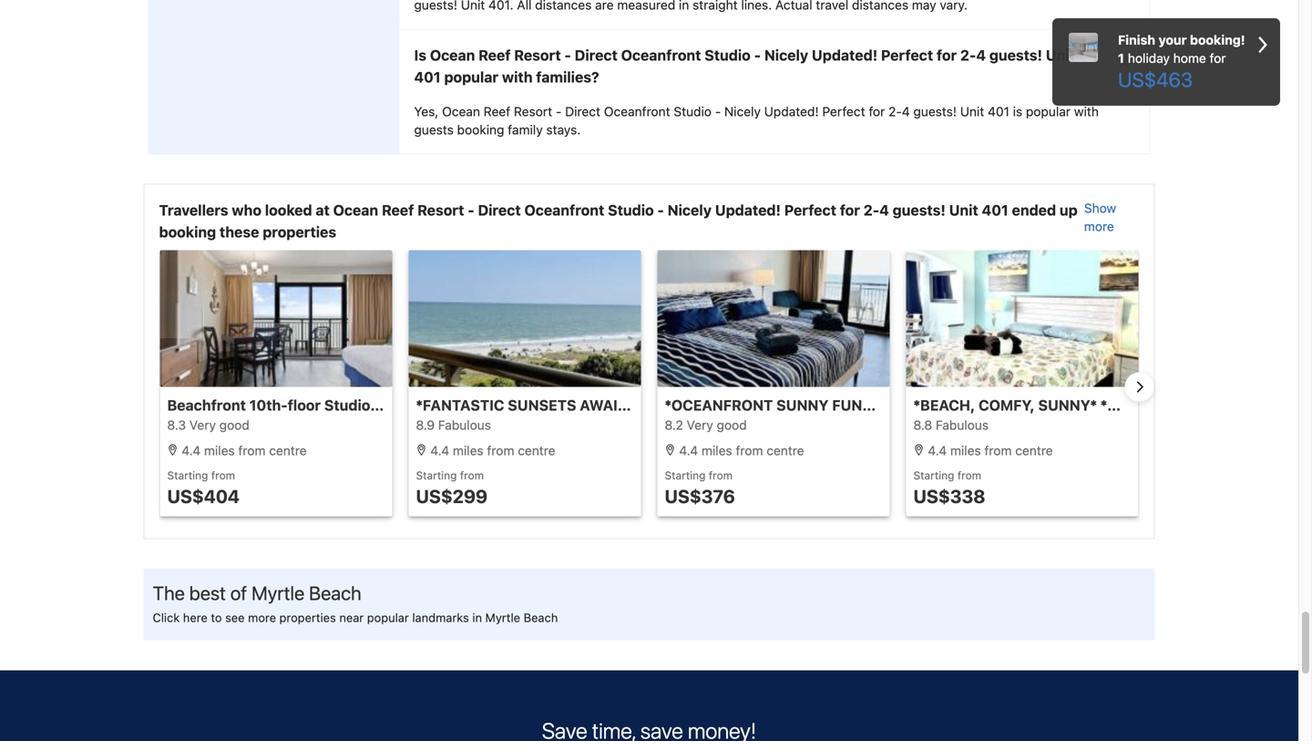 Task type: locate. For each thing, give the bounding box(es) containing it.
with right "is"
[[1075, 104, 1099, 119]]

4.4 miles from centre down 8.2 very good
[[676, 443, 805, 458]]

with left families?
[[502, 68, 533, 86]]

resort inside 'travellers who looked at ocean reef resort - direct oceanfront studio - nicely updated! perfect for 2-4 guests! unit 401 ended up booking these properties show more'
[[418, 201, 464, 219]]

caravelle
[[374, 396, 440, 414]]

2 vertical spatial unit
[[949, 201, 979, 219]]

8.2 very good
[[665, 417, 747, 432]]

direct up families?
[[575, 46, 618, 64]]

oceanfront inside 'travellers who looked at ocean reef resort - direct oceanfront studio - nicely updated! perfect for 2-4 guests! unit 401 ended up booking these properties show more'
[[525, 201, 605, 219]]

2 4.4 miles from centre from the left
[[427, 443, 556, 458]]

2 4.4 from the left
[[430, 443, 449, 458]]

0 horizontal spatial beach
[[309, 582, 362, 604]]

reef up family
[[484, 104, 511, 119]]

booking!
[[1190, 32, 1246, 47]]

2 vertical spatial 4
[[880, 201, 890, 219]]

properties
[[263, 223, 336, 241], [279, 611, 336, 624]]

oceanfront inside yes, ocean reef resort - direct oceanfront studio - nicely updated! perfect for 2-4 guests! unit 401 is popular with guests booking family stays.
[[604, 104, 671, 119]]

starting for us$376
[[665, 469, 706, 482]]

4.4 for us$376
[[679, 443, 698, 458]]

2-
[[961, 46, 977, 64], [889, 104, 902, 119], [864, 201, 880, 219]]

for inside is ocean reef resort - direct oceanfront studio - nicely updated! perfect for 2-4 guests! unit 401 popular with families?
[[937, 46, 957, 64]]

miles for us$299
[[453, 443, 484, 458]]

1 starting from the left
[[167, 469, 208, 482]]

0 vertical spatial updated!
[[812, 46, 878, 64]]

miles
[[204, 443, 235, 458], [453, 443, 484, 458], [702, 443, 733, 458], [951, 443, 981, 458]]

direct for yes,
[[565, 104, 601, 119]]

0 horizontal spatial 4
[[880, 201, 890, 219]]

is ocean reef resort - direct oceanfront studio - nicely updated! perfect for 2-4 guests! unit 401 popular with families?
[[414, 46, 1076, 86]]

who
[[232, 201, 262, 219]]

from up us$299
[[460, 469, 484, 482]]

starting inside starting from us$299
[[416, 469, 457, 482]]

unit left ended
[[949, 201, 979, 219]]

landmarks
[[412, 611, 469, 624]]

unit left "is"
[[961, 104, 985, 119]]

miles down 8.2 very good
[[702, 443, 733, 458]]

studio
[[705, 46, 751, 64], [674, 104, 712, 119], [608, 201, 654, 219], [324, 396, 370, 414]]

401
[[414, 68, 441, 86], [988, 104, 1010, 119], [982, 201, 1009, 219]]

miles for us$404
[[204, 443, 235, 458]]

for
[[937, 46, 957, 64], [1210, 51, 1226, 66], [869, 104, 885, 119], [840, 201, 860, 219]]

4
[[977, 46, 986, 64], [902, 104, 910, 119], [880, 201, 890, 219]]

beach right in
[[524, 611, 558, 624]]

popular right "is"
[[1026, 104, 1071, 119]]

401 for is
[[988, 104, 1010, 119]]

starting inside starting from us$376
[[665, 469, 706, 482]]

1 vertical spatial ocean
[[442, 104, 480, 119]]

studio inside 'travellers who looked at ocean reef resort - direct oceanfront studio - nicely updated! perfect for 2-4 guests! unit 401 ended up booking these properties show more'
[[608, 201, 654, 219]]

4 inside 'travellers who looked at ocean reef resort - direct oceanfront studio - nicely updated! perfect for 2-4 guests! unit 401 ended up booking these properties show more'
[[880, 201, 890, 219]]

0 vertical spatial ocean
[[430, 46, 475, 64]]

1 vertical spatial properties
[[279, 611, 336, 624]]

0 vertical spatial beach
[[309, 582, 362, 604]]

2 starting from the left
[[416, 469, 457, 482]]

2 vertical spatial popular
[[367, 611, 409, 624]]

good inside beachfront 10th-floor studio caravelle resort 8.3 very good
[[219, 417, 250, 432]]

4.4 for us$299
[[430, 443, 449, 458]]

reef right at
[[382, 201, 414, 219]]

4 4.4 from the left
[[928, 443, 947, 458]]

reef inside is ocean reef resort - direct oceanfront studio - nicely updated! perfect for 2-4 guests! unit 401 popular with families?
[[479, 46, 511, 64]]

0 vertical spatial oceanfront
[[621, 46, 701, 64]]

2- inside is ocean reef resort - direct oceanfront studio - nicely updated! perfect for 2-4 guests! unit 401 popular with families?
[[961, 46, 977, 64]]

1 vertical spatial beach
[[524, 611, 558, 624]]

0 horizontal spatial nicely
[[668, 201, 712, 219]]

1 good from the left
[[219, 417, 250, 432]]

2- inside 'travellers who looked at ocean reef resort - direct oceanfront studio - nicely updated! perfect for 2-4 guests! unit 401 ended up booking these properties show more'
[[864, 201, 880, 219]]

with inside is ocean reef resort - direct oceanfront studio - nicely updated! perfect for 2-4 guests! unit 401 popular with families?
[[502, 68, 533, 86]]

reef right is
[[479, 46, 511, 64]]

1 vertical spatial booking
[[159, 223, 216, 241]]

starting up us$376
[[665, 469, 706, 482]]

2 horizontal spatial nicely
[[765, 46, 809, 64]]

0 horizontal spatial good
[[219, 417, 250, 432]]

popular right near on the bottom of page
[[367, 611, 409, 624]]

0 horizontal spatial with
[[502, 68, 533, 86]]

1 horizontal spatial booking
[[457, 122, 505, 137]]

4.4 miles from centre down 8.8 fabulous
[[925, 443, 1053, 458]]

ocean inside yes, ocean reef resort - direct oceanfront studio - nicely updated! perfect for 2-4 guests! unit 401 is popular with guests booking family stays.
[[442, 104, 480, 119]]

more
[[1085, 219, 1115, 234], [248, 611, 276, 624]]

1 vertical spatial 2-
[[889, 104, 902, 119]]

perfect inside yes, ocean reef resort - direct oceanfront studio - nicely updated! perfect for 2-4 guests! unit 401 is popular with guests booking family stays.
[[823, 104, 866, 119]]

4 centre from the left
[[1016, 443, 1053, 458]]

ended
[[1012, 201, 1057, 219]]

popular
[[444, 68, 499, 86], [1026, 104, 1071, 119], [367, 611, 409, 624]]

1 horizontal spatial nicely
[[725, 104, 761, 119]]

direct inside yes, ocean reef resort - direct oceanfront studio - nicely updated! perfect for 2-4 guests! unit 401 is popular with guests booking family stays.
[[565, 104, 601, 119]]

1 vertical spatial oceanfront
[[604, 104, 671, 119]]

these
[[220, 223, 259, 241]]

from inside 'starting from us$338'
[[958, 469, 982, 482]]

reef inside yes, ocean reef resort - direct oceanfront studio - nicely updated! perfect for 2-4 guests! unit 401 is popular with guests booking family stays.
[[484, 104, 511, 119]]

direct
[[575, 46, 618, 64], [565, 104, 601, 119], [478, 201, 521, 219]]

0 vertical spatial booking
[[457, 122, 505, 137]]

home
[[1174, 51, 1207, 66]]

centre for us$404
[[269, 443, 307, 458]]

us$463
[[1118, 67, 1193, 91]]

oceanfront inside is ocean reef resort - direct oceanfront studio - nicely updated! perfect for 2-4 guests! unit 401 popular with families?
[[621, 46, 701, 64]]

resort
[[514, 46, 561, 64], [514, 104, 552, 119], [418, 201, 464, 219], [443, 396, 490, 414]]

0 vertical spatial nicely
[[765, 46, 809, 64]]

of
[[230, 582, 247, 604]]

4.4 miles from centre down the 8.9 fabulous
[[427, 443, 556, 458]]

3 miles from the left
[[702, 443, 733, 458]]

starting up us$404
[[167, 469, 208, 482]]

updated! for with
[[765, 104, 819, 119]]

nicely
[[765, 46, 809, 64], [725, 104, 761, 119], [668, 201, 712, 219]]

1 horizontal spatial myrtle
[[485, 611, 521, 624]]

4 miles from the left
[[951, 443, 981, 458]]

near
[[339, 611, 364, 624]]

from up us$376
[[709, 469, 733, 482]]

starting for us$404
[[167, 469, 208, 482]]

0 vertical spatial popular
[[444, 68, 499, 86]]

ocean up the guests
[[442, 104, 480, 119]]

region
[[144, 250, 1154, 524]]

perfect for yes, ocean reef resort - direct oceanfront studio - nicely updated! perfect for 2-4 guests! unit 401 is popular with guests booking family stays.
[[823, 104, 866, 119]]

0 vertical spatial unit
[[1046, 46, 1076, 64]]

from up us$404
[[211, 469, 235, 482]]

us$376
[[665, 485, 735, 507]]

4.4
[[182, 443, 201, 458], [430, 443, 449, 458], [679, 443, 698, 458], [928, 443, 947, 458]]

2 horizontal spatial 4
[[977, 46, 986, 64]]

0 horizontal spatial 2-
[[864, 201, 880, 219]]

401 inside is ocean reef resort - direct oceanfront studio - nicely updated! perfect for 2-4 guests! unit 401 popular with families?
[[414, 68, 441, 86]]

resort up the 8.9 fabulous
[[443, 396, 490, 414]]

1 horizontal spatial 4
[[902, 104, 910, 119]]

unit inside 'travellers who looked at ocean reef resort - direct oceanfront studio - nicely updated! perfect for 2-4 guests! unit 401 ended up booking these properties show more'
[[949, 201, 979, 219]]

0 vertical spatial more
[[1085, 219, 1115, 234]]

updated!
[[812, 46, 878, 64], [765, 104, 819, 119], [715, 201, 781, 219]]

in
[[472, 611, 482, 624]]

0 vertical spatial 4
[[977, 46, 986, 64]]

0 vertical spatial direct
[[575, 46, 618, 64]]

2 vertical spatial perfect
[[785, 201, 837, 219]]

0 vertical spatial perfect
[[881, 46, 934, 64]]

401 left "is"
[[988, 104, 1010, 119]]

more right the see
[[248, 611, 276, 624]]

popular inside is ocean reef resort - direct oceanfront studio - nicely updated! perfect for 2-4 guests! unit 401 popular with families?
[[444, 68, 499, 86]]

1 horizontal spatial beach
[[524, 611, 558, 624]]

4 inside is ocean reef resort - direct oceanfront studio - nicely updated! perfect for 2-4 guests! unit 401 popular with families?
[[977, 46, 986, 64]]

1 vertical spatial myrtle
[[485, 611, 521, 624]]

with
[[502, 68, 533, 86], [1075, 104, 1099, 119]]

unit inside is ocean reef resort - direct oceanfront studio - nicely updated! perfect for 2-4 guests! unit 401 popular with families?
[[1046, 46, 1076, 64]]

booking down the travellers at the top of the page
[[159, 223, 216, 241]]

from
[[238, 443, 266, 458], [487, 443, 515, 458], [736, 443, 763, 458], [985, 443, 1012, 458], [211, 469, 235, 482], [460, 469, 484, 482], [709, 469, 733, 482], [958, 469, 982, 482]]

the
[[153, 582, 185, 604]]

1 4.4 from the left
[[182, 443, 201, 458]]

beach
[[309, 582, 362, 604], [524, 611, 558, 624]]

1 centre from the left
[[269, 443, 307, 458]]

3 centre from the left
[[767, 443, 805, 458]]

myrtle
[[252, 582, 305, 604], [485, 611, 521, 624]]

1 vertical spatial 4
[[902, 104, 910, 119]]

nicely inside yes, ocean reef resort - direct oceanfront studio - nicely updated! perfect for 2-4 guests! unit 401 is popular with guests booking family stays.
[[725, 104, 761, 119]]

good down beachfront
[[219, 417, 250, 432]]

at
[[316, 201, 330, 219]]

0 vertical spatial 2-
[[961, 46, 977, 64]]

popular up the guests
[[444, 68, 499, 86]]

region containing us$404
[[144, 250, 1154, 524]]

0 vertical spatial with
[[502, 68, 533, 86]]

yes,
[[414, 104, 439, 119]]

oceanfront
[[621, 46, 701, 64], [604, 104, 671, 119], [525, 201, 605, 219]]

ocean right at
[[333, 201, 378, 219]]

ocean
[[430, 46, 475, 64], [442, 104, 480, 119], [333, 201, 378, 219]]

studio inside yes, ocean reef resort - direct oceanfront studio - nicely updated! perfect for 2-4 guests! unit 401 is popular with guests booking family stays.
[[674, 104, 712, 119]]

booking inside yes, ocean reef resort - direct oceanfront studio - nicely updated! perfect for 2-4 guests! unit 401 is popular with guests booking family stays.
[[457, 122, 505, 137]]

unit
[[1046, 46, 1076, 64], [961, 104, 985, 119], [949, 201, 979, 219]]

from down 8.2 very good
[[736, 443, 763, 458]]

good right 8.2 very
[[717, 417, 747, 432]]

unit inside yes, ocean reef resort - direct oceanfront studio - nicely updated! perfect for 2-4 guests! unit 401 is popular with guests booking family stays.
[[961, 104, 985, 119]]

resort up families?
[[514, 46, 561, 64]]

reef
[[479, 46, 511, 64], [484, 104, 511, 119], [382, 201, 414, 219]]

properties left near on the bottom of page
[[279, 611, 336, 624]]

properties inside the best of myrtle beach click here to see more properties near popular landmarks in myrtle beach
[[279, 611, 336, 624]]

401 inside yes, ocean reef resort - direct oceanfront studio - nicely updated! perfect for 2-4 guests! unit 401 is popular with guests booking family stays.
[[988, 104, 1010, 119]]

family
[[508, 122, 543, 137]]

1 vertical spatial popular
[[1026, 104, 1071, 119]]

0 horizontal spatial more
[[248, 611, 276, 624]]

2 vertical spatial 401
[[982, 201, 1009, 219]]

beach up near on the bottom of page
[[309, 582, 362, 604]]

4 4.4 miles from centre from the left
[[925, 443, 1053, 458]]

2 vertical spatial updated!
[[715, 201, 781, 219]]

4.4 miles from centre down 10th-
[[178, 443, 307, 458]]

from down 8.8 fabulous
[[985, 443, 1012, 458]]

1 horizontal spatial good
[[717, 417, 747, 432]]

1 miles from the left
[[204, 443, 235, 458]]

us$338
[[914, 485, 986, 507]]

perfect inside is ocean reef resort - direct oceanfront studio - nicely updated! perfect for 2-4 guests! unit 401 popular with families?
[[881, 46, 934, 64]]

10th-
[[249, 396, 288, 414]]

1 horizontal spatial with
[[1075, 104, 1099, 119]]

guests! inside yes, ocean reef resort - direct oceanfront studio - nicely updated! perfect for 2-4 guests! unit 401 is popular with guests booking family stays.
[[914, 104, 957, 119]]

starting up us$338
[[914, 469, 955, 482]]

0 vertical spatial properties
[[263, 223, 336, 241]]

1 4.4 miles from centre from the left
[[178, 443, 307, 458]]

4.4 down the 8.9 fabulous
[[430, 443, 449, 458]]

oceanfront for is
[[621, 46, 701, 64]]

miles down 8.8 fabulous
[[951, 443, 981, 458]]

for inside yes, ocean reef resort - direct oceanfront studio - nicely updated! perfect for 2-4 guests! unit 401 is popular with guests booking family stays.
[[869, 104, 885, 119]]

1 vertical spatial perfect
[[823, 104, 866, 119]]

myrtle right of
[[252, 582, 305, 604]]

good
[[219, 417, 250, 432], [717, 417, 747, 432]]

best
[[189, 582, 226, 604]]

401 left ended
[[982, 201, 1009, 219]]

1 vertical spatial 401
[[988, 104, 1010, 119]]

2 vertical spatial guests!
[[893, 201, 946, 219]]

ocean right is
[[430, 46, 475, 64]]

4.4 miles from centre
[[178, 443, 307, 458], [427, 443, 556, 458], [676, 443, 805, 458], [925, 443, 1053, 458]]

nicely for popular
[[725, 104, 761, 119]]

0 vertical spatial reef
[[479, 46, 511, 64]]

1
[[1118, 51, 1125, 66]]

2 miles from the left
[[453, 443, 484, 458]]

booking
[[457, 122, 505, 137], [159, 223, 216, 241]]

2 vertical spatial nicely
[[668, 201, 712, 219]]

direct down family
[[478, 201, 521, 219]]

ocean inside is ocean reef resort - direct oceanfront studio - nicely updated! perfect for 2-4 guests! unit 401 popular with families?
[[430, 46, 475, 64]]

4.4 down 8.3 very
[[182, 443, 201, 458]]

1 horizontal spatial popular
[[444, 68, 499, 86]]

from inside starting from us$376
[[709, 469, 733, 482]]

looked
[[265, 201, 312, 219]]

2- inside yes, ocean reef resort - direct oceanfront studio - nicely updated! perfect for 2-4 guests! unit 401 is popular with guests booking family stays.
[[889, 104, 902, 119]]

0 vertical spatial myrtle
[[252, 582, 305, 604]]

floor
[[288, 396, 321, 414]]

3 starting from the left
[[665, 469, 706, 482]]

1 vertical spatial direct
[[565, 104, 601, 119]]

more down show
[[1085, 219, 1115, 234]]

1 vertical spatial more
[[248, 611, 276, 624]]

1 vertical spatial nicely
[[725, 104, 761, 119]]

guests! for yes, ocean reef resort - direct oceanfront studio - nicely updated! perfect for 2-4 guests! unit 401 is popular with guests booking family stays.
[[914, 104, 957, 119]]

miles down the 8.9 fabulous
[[453, 443, 484, 458]]

myrtle right in
[[485, 611, 521, 624]]

0 horizontal spatial myrtle
[[252, 582, 305, 604]]

2 horizontal spatial popular
[[1026, 104, 1071, 119]]

2 vertical spatial direct
[[478, 201, 521, 219]]

1 vertical spatial updated!
[[765, 104, 819, 119]]

0 vertical spatial 401
[[414, 68, 441, 86]]

up
[[1060, 201, 1078, 219]]

4.4 down 8.2 very
[[679, 443, 698, 458]]

centre
[[269, 443, 307, 458], [518, 443, 556, 458], [767, 443, 805, 458], [1016, 443, 1053, 458]]

properties down looked
[[263, 223, 336, 241]]

direct inside is ocean reef resort - direct oceanfront studio - nicely updated! perfect for 2-4 guests! unit 401 popular with families?
[[575, 46, 618, 64]]

4.4 for us$404
[[182, 443, 201, 458]]

2- for yes, ocean reef resort - direct oceanfront studio - nicely updated! perfect for 2-4 guests! unit 401 is popular with guests booking family stays.
[[889, 104, 902, 119]]

nicely inside is ocean reef resort - direct oceanfront studio - nicely updated! perfect for 2-4 guests! unit 401 popular with families?
[[765, 46, 809, 64]]

guests!
[[990, 46, 1043, 64], [914, 104, 957, 119], [893, 201, 946, 219]]

2 vertical spatial ocean
[[333, 201, 378, 219]]

1 vertical spatial unit
[[961, 104, 985, 119]]

starting inside starting from us$404
[[167, 469, 208, 482]]

4 starting from the left
[[914, 469, 955, 482]]

starting up us$299
[[416, 469, 457, 482]]

direct inside 'travellers who looked at ocean reef resort - direct oceanfront studio - nicely updated! perfect for 2-4 guests! unit 401 ended up booking these properties show more'
[[478, 201, 521, 219]]

2 centre from the left
[[518, 443, 556, 458]]

starting inside 'starting from us$338'
[[914, 469, 955, 482]]

0 vertical spatial guests!
[[990, 46, 1043, 64]]

booking left family
[[457, 122, 505, 137]]

401 down is
[[414, 68, 441, 86]]

1 vertical spatial with
[[1075, 104, 1099, 119]]

beachfront
[[167, 396, 246, 414]]

4 inside yes, ocean reef resort - direct oceanfront studio - nicely updated! perfect for 2-4 guests! unit 401 is popular with guests booking family stays.
[[902, 104, 910, 119]]

miles down 8.3 very
[[204, 443, 235, 458]]

updated! inside is ocean reef resort - direct oceanfront studio - nicely updated! perfect for 2-4 guests! unit 401 popular with families?
[[812, 46, 878, 64]]

oceanfront for yes,
[[604, 104, 671, 119]]

2 vertical spatial 2-
[[864, 201, 880, 219]]

2- for is ocean reef resort - direct oceanfront studio - nicely updated! perfect for 2-4 guests! unit 401 popular with families?
[[961, 46, 977, 64]]

studio inside is ocean reef resort - direct oceanfront studio - nicely updated! perfect for 2-4 guests! unit 401 popular with families?
[[705, 46, 751, 64]]

1 horizontal spatial more
[[1085, 219, 1115, 234]]

1 vertical spatial reef
[[484, 104, 511, 119]]

-
[[565, 46, 571, 64], [754, 46, 761, 64], [556, 104, 562, 119], [715, 104, 721, 119], [468, 201, 475, 219], [658, 201, 664, 219]]

2 vertical spatial reef
[[382, 201, 414, 219]]

2 vertical spatial oceanfront
[[525, 201, 605, 219]]

1 horizontal spatial 2-
[[889, 104, 902, 119]]

from down the 8.9 fabulous
[[487, 443, 515, 458]]

guests! inside is ocean reef resort - direct oceanfront studio - nicely updated! perfect for 2-4 guests! unit 401 popular with families?
[[990, 46, 1043, 64]]

travellers
[[159, 201, 228, 219]]

4.4 down 8.8 fabulous
[[928, 443, 947, 458]]

from up us$338
[[958, 469, 982, 482]]

for inside 'travellers who looked at ocean reef resort - direct oceanfront studio - nicely updated! perfect for 2-4 guests! unit 401 ended up booking these properties show more'
[[840, 201, 860, 219]]

perfect
[[881, 46, 934, 64], [823, 104, 866, 119], [785, 201, 837, 219]]

resort down the guests
[[418, 201, 464, 219]]

3 4.4 from the left
[[679, 443, 698, 458]]

direct up stays.
[[565, 104, 601, 119]]

0 horizontal spatial popular
[[367, 611, 409, 624]]

unit left the 1
[[1046, 46, 1076, 64]]

resort up family
[[514, 104, 552, 119]]

1 vertical spatial guests!
[[914, 104, 957, 119]]

updated! inside yes, ocean reef resort - direct oceanfront studio - nicely updated! perfect for 2-4 guests! unit 401 is popular with guests booking family stays.
[[765, 104, 819, 119]]

starting
[[167, 469, 208, 482], [416, 469, 457, 482], [665, 469, 706, 482], [914, 469, 955, 482]]

3 4.4 miles from centre from the left
[[676, 443, 805, 458]]

4 for is ocean reef resort - direct oceanfront studio - nicely updated! perfect for 2-4 guests! unit 401 popular with families?
[[977, 46, 986, 64]]

accordion control element
[[399, 0, 1151, 154]]

2 horizontal spatial 2-
[[961, 46, 977, 64]]

0 horizontal spatial booking
[[159, 223, 216, 241]]

resort inside yes, ocean reef resort - direct oceanfront studio - nicely updated! perfect for 2-4 guests! unit 401 is popular with guests booking family stays.
[[514, 104, 552, 119]]



Task type: vqa. For each thing, say whether or not it's contained in the screenshot.
2- inside The Is Ocean Reef Resort - Direct Oceanfront Studio - Nicely Updated! Perfect For 2-4 Guests! Unit 401 Popular With Families?
yes



Task type: describe. For each thing, give the bounding box(es) containing it.
studio inside beachfront 10th-floor studio caravelle resort 8.3 very good
[[324, 396, 370, 414]]

the best of myrtle beach click here to see more properties near popular landmarks in myrtle beach
[[153, 582, 558, 624]]

perfect for is ocean reef resort - direct oceanfront studio - nicely updated! perfect for 2-4 guests! unit 401 popular with families?
[[881, 46, 934, 64]]

miles for us$376
[[702, 443, 733, 458]]

beachfront 10th-floor studio caravelle resort 8.3 very good
[[167, 396, 490, 432]]

perfect inside 'travellers who looked at ocean reef resort - direct oceanfront studio - nicely updated! perfect for 2-4 guests! unit 401 ended up booking these properties show more'
[[785, 201, 837, 219]]

4.4 miles from centre for us$404
[[178, 443, 307, 458]]

nicely inside 'travellers who looked at ocean reef resort - direct oceanfront studio - nicely updated! perfect for 2-4 guests! unit 401 ended up booking these properties show more'
[[668, 201, 712, 219]]

from down 10th-
[[238, 443, 266, 458]]

for inside finish your booking! 1 holiday home for us$463
[[1210, 51, 1226, 66]]

click
[[153, 611, 180, 624]]

guests! for is ocean reef resort - direct oceanfront studio - nicely updated! perfect for 2-4 guests! unit 401 popular with families?
[[990, 46, 1043, 64]]

ocean for yes,
[[442, 104, 480, 119]]

starting from us$299
[[416, 469, 488, 507]]

8.9 fabulous
[[416, 417, 491, 432]]

2 good from the left
[[717, 417, 747, 432]]

reef for yes,
[[484, 104, 511, 119]]

is
[[414, 46, 427, 64]]

stays.
[[546, 122, 581, 137]]

is
[[1013, 104, 1023, 119]]

centre for us$338
[[1016, 443, 1053, 458]]

reef inside 'travellers who looked at ocean reef resort - direct oceanfront studio - nicely updated! perfect for 2-4 guests! unit 401 ended up booking these properties show more'
[[382, 201, 414, 219]]

yes, ocean reef resort - direct oceanfront studio - nicely updated! perfect for 2-4 guests! unit 401 is popular with guests booking family stays.
[[414, 104, 1099, 137]]

4 for yes, ocean reef resort - direct oceanfront studio - nicely updated! perfect for 2-4 guests! unit 401 is popular with guests booking family stays.
[[902, 104, 910, 119]]

updated! inside 'travellers who looked at ocean reef resort - direct oceanfront studio - nicely updated! perfect for 2-4 guests! unit 401 ended up booking these properties show more'
[[715, 201, 781, 219]]

see
[[225, 611, 245, 624]]

show more link
[[1085, 199, 1140, 243]]

unit for yes, ocean reef resort - direct oceanfront studio - nicely updated! perfect for 2-4 guests! unit 401 is popular with guests booking family stays.
[[961, 104, 985, 119]]

centre for us$299
[[518, 443, 556, 458]]

8.8 fabulous
[[914, 417, 989, 432]]

finish
[[1118, 32, 1156, 47]]

show
[[1085, 200, 1117, 216]]

resort inside is ocean reef resort - direct oceanfront studio - nicely updated! perfect for 2-4 guests! unit 401 popular with families?
[[514, 46, 561, 64]]

ocean for is
[[430, 46, 475, 64]]

starting for us$299
[[416, 469, 457, 482]]

from inside starting from us$299
[[460, 469, 484, 482]]

401 inside 'travellers who looked at ocean reef resort - direct oceanfront studio - nicely updated! perfect for 2-4 guests! unit 401 ended up booking these properties show more'
[[982, 201, 1009, 219]]

resort inside beachfront 10th-floor studio caravelle resort 8.3 very good
[[443, 396, 490, 414]]

401 for popular
[[414, 68, 441, 86]]

popular inside yes, ocean reef resort - direct oceanfront studio - nicely updated! perfect for 2-4 guests! unit 401 is popular with guests booking family stays.
[[1026, 104, 1071, 119]]

4.4 miles from centre for us$338
[[925, 443, 1053, 458]]

4.4 miles from centre for us$299
[[427, 443, 556, 458]]

here
[[183, 611, 208, 624]]

booking inside 'travellers who looked at ocean reef resort - direct oceanfront studio - nicely updated! perfect for 2-4 guests! unit 401 ended up booking these properties show more'
[[159, 223, 216, 241]]

starting from us$376
[[665, 469, 735, 507]]

us$404
[[167, 485, 240, 507]]

ocean inside 'travellers who looked at ocean reef resort - direct oceanfront studio - nicely updated! perfect for 2-4 guests! unit 401 ended up booking these properties show more'
[[333, 201, 378, 219]]

is ocean reef resort - direct oceanfront studio - nicely updated! perfect for 2-4 guests! unit 401 popular with families? button
[[400, 30, 1150, 103]]

direct for is
[[575, 46, 618, 64]]

more inside the best of myrtle beach click here to see more properties near popular landmarks in myrtle beach
[[248, 611, 276, 624]]

guests
[[414, 122, 454, 137]]

from inside starting from us$404
[[211, 469, 235, 482]]

unit for is ocean reef resort - direct oceanfront studio - nicely updated! perfect for 2-4 guests! unit 401 popular with families?
[[1046, 46, 1076, 64]]

popular inside the best of myrtle beach click here to see more properties near popular landmarks in myrtle beach
[[367, 611, 409, 624]]

updated! for families?
[[812, 46, 878, 64]]

with inside yes, ocean reef resort - direct oceanfront studio - nicely updated! perfect for 2-4 guests! unit 401 is popular with guests booking family stays.
[[1075, 104, 1099, 119]]

starting for us$338
[[914, 469, 955, 482]]

more inside 'travellers who looked at ocean reef resort - direct oceanfront studio - nicely updated! perfect for 2-4 guests! unit 401 ended up booking these properties show more'
[[1085, 219, 1115, 234]]

properties inside 'travellers who looked at ocean reef resort - direct oceanfront studio - nicely updated! perfect for 2-4 guests! unit 401 ended up booking these properties show more'
[[263, 223, 336, 241]]

travellers who looked at ocean reef resort - direct oceanfront studio - nicely updated! perfect for 2-4 guests! unit 401 ended up booking these properties show more
[[159, 200, 1117, 241]]

4.4 for us$338
[[928, 443, 947, 458]]

to
[[211, 611, 222, 624]]

starting from us$404
[[167, 469, 240, 507]]

8.2 very
[[665, 417, 714, 432]]

miles for us$338
[[951, 443, 981, 458]]

centre for us$376
[[767, 443, 805, 458]]

nicely for with
[[765, 46, 809, 64]]

reef for is
[[479, 46, 511, 64]]

rightchevron image
[[1259, 31, 1268, 58]]

4.4 miles from centre for us$376
[[676, 443, 805, 458]]

finish your booking! 1 holiday home for us$463
[[1118, 32, 1246, 91]]

starting from us$338
[[914, 469, 986, 507]]

families?
[[536, 68, 599, 86]]

guests! inside 'travellers who looked at ocean reef resort - direct oceanfront studio - nicely updated! perfect for 2-4 guests! unit 401 ended up booking these properties show more'
[[893, 201, 946, 219]]

us$299
[[416, 485, 488, 507]]

your
[[1159, 32, 1187, 47]]

8.3 very
[[167, 417, 216, 432]]

holiday
[[1128, 51, 1170, 66]]



